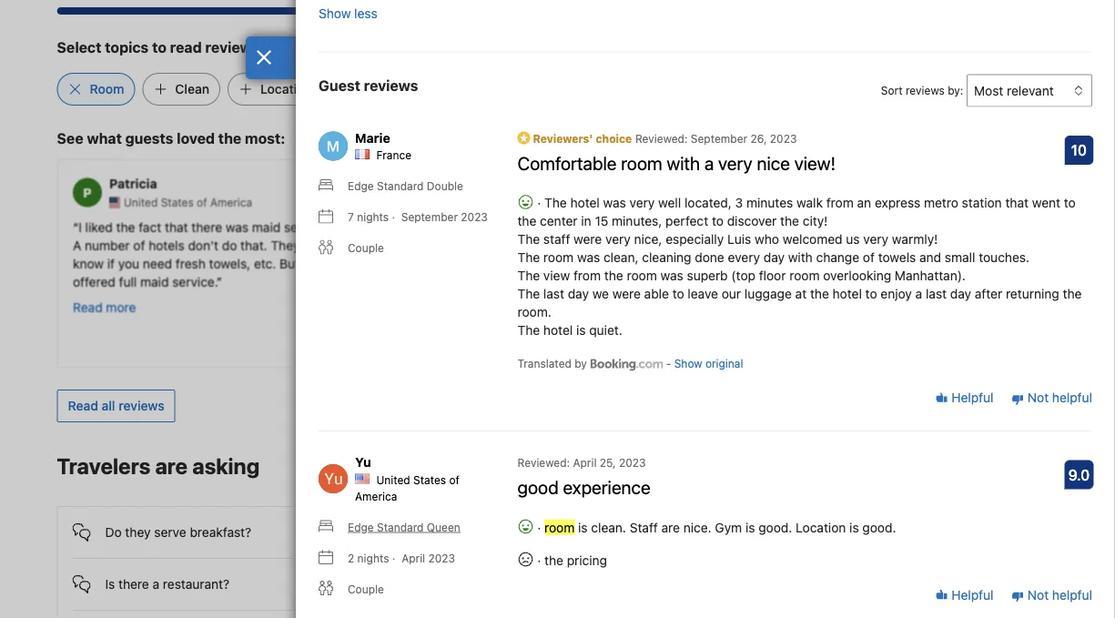 Task type: describe. For each thing, give the bounding box(es) containing it.
is inside the hotel was very well located, 3 minutes walk from an express metro station that went to the center in 15 minutes, perfect to discover the city! the staff were very nice, especially luis who welcomed us very warmly! the room was clean, cleaning done every day with change of towels and small touches. the view from the room was superb (top floor room overlooking manhattan). the last day we were able to leave our luggage at the hotel to enjoy a last day after returning the room. the hotel is quiet.
[[576, 323, 586, 338]]

our
[[722, 286, 741, 301]]

an
[[857, 195, 872, 210]]

conveniently
[[500, 219, 575, 234]]

hotel up in
[[570, 195, 600, 210]]

-
[[666, 357, 671, 370]]

not helpful for pricing
[[1024, 587, 1093, 602]]

america inside list of reviews region
[[355, 490, 397, 502]]

welcomed
[[783, 232, 843, 247]]

7 nights · september 2023
[[348, 211, 488, 223]]

nights for marie
[[357, 211, 389, 223]]

of inside '" i liked the fact that there was maid service daily. a number of hotels don't do that.  they say, let us know if you need fresh towels, etc.  but the edge offered full maid service.'
[[133, 237, 145, 252]]

room up view at the top
[[543, 250, 574, 265]]

helpful button for - show original
[[936, 389, 994, 407]]

translated by
[[518, 357, 590, 370]]

the down conveniently
[[518, 250, 540, 265]]

1 vertical spatial april
[[402, 552, 425, 564]]

read for read all reviews
[[68, 398, 98, 413]]

united up city!
[[801, 196, 835, 208]]

was up luis,
[[821, 219, 844, 234]]

states inside list of reviews region
[[413, 473, 446, 486]]

0 horizontal spatial are
[[155, 453, 188, 479]]

the right at
[[810, 286, 829, 301]]

liked inside " everything was wonderful. the staff was amazing. luis, dominic and eric were very helpful, professional and very informative. we liked it so much we reserved it for thanksgiving weekend. i would recommend this hotel to anyone. loved it.
[[750, 273, 777, 288]]

returning
[[1006, 286, 1060, 301]]

guest
[[319, 76, 360, 94]]

most:
[[245, 130, 285, 147]]

see what guests loved the most:
[[57, 130, 285, 147]]

the down room.
[[518, 323, 540, 338]]

0 vertical spatial location
[[260, 81, 312, 96]]

reviews:
[[205, 39, 264, 56]]

1 horizontal spatial september
[[691, 132, 748, 145]]

do they serve breakfast?
[[105, 525, 251, 540]]

location inside list of reviews region
[[796, 520, 846, 535]]

floor
[[759, 268, 786, 283]]

are inside list of reviews region
[[662, 520, 680, 535]]

2023 right 26,
[[770, 132, 797, 145]]

luggage
[[745, 286, 792, 301]]

breakfast
[[363, 81, 421, 96]]

2 horizontal spatial day
[[950, 286, 971, 301]]

united states of america image
[[109, 197, 120, 207]]

the up room.
[[518, 286, 540, 301]]

a inside button
[[494, 525, 501, 540]]

reviewed: april 25, 2023
[[518, 456, 646, 469]]

located
[[578, 219, 622, 234]]

nice
[[757, 152, 790, 173]]

eric
[[914, 237, 936, 252]]

minutes,
[[612, 213, 662, 228]]

of right 'an'
[[874, 196, 884, 208]]

guest reviews
[[319, 76, 418, 94]]

26,
[[751, 132, 767, 145]]

informative.
[[926, 255, 995, 270]]

scored 10 element
[[1065, 135, 1094, 165]]

enjoy
[[881, 286, 912, 301]]

0 vertical spatial with
[[667, 152, 700, 173]]

the down clean,
[[604, 268, 623, 283]]

don't
[[188, 237, 218, 252]]

edge inside list of reviews region
[[348, 521, 374, 533]]

service.
[[172, 273, 216, 288]]

reviewers'
[[533, 132, 593, 145]]

offered
[[72, 273, 115, 288]]

standard
[[377, 521, 424, 533]]

very up informative.
[[971, 237, 997, 252]]

america up 'warmly!'
[[887, 196, 929, 208]]

1 horizontal spatial were
[[613, 286, 641, 301]]

very down eric
[[897, 255, 923, 270]]

would
[[816, 292, 851, 307]]

travelers
[[57, 453, 151, 479]]

show less
[[319, 5, 378, 20]]

yu
[[355, 455, 371, 470]]

to down located,
[[712, 213, 724, 228]]

of up don't
[[196, 196, 207, 208]]

everything
[[755, 219, 818, 234]]

of inside the hotel was very well located, 3 minutes walk from an express metro station that went to the center in 15 minutes, perfect to discover the city! the staff were very nice, especially luis who welcomed us very warmly! the room was clean, cleaning done every day with change of towels and small touches. the view from the room was superb (top floor room overlooking manhattan). the last day we were able to leave our luggage at the hotel to enjoy a last day after returning the room. the hotel is quiet.
[[863, 250, 875, 265]]

0 horizontal spatial maid
[[140, 273, 168, 288]]

translated
[[518, 357, 572, 370]]

able
[[644, 286, 669, 301]]

not helpful button for · the pricing
[[1012, 586, 1093, 604]]

not for - show original
[[1028, 390, 1049, 405]]

edge inside '" i liked the fact that there was maid service daily. a number of hotels don't do that.  they say, let us know if you need fresh towels, etc.  but the edge offered full maid service.'
[[325, 255, 355, 270]]

1 last from the left
[[543, 286, 564, 301]]

comfortable
[[518, 152, 617, 173]]

helpful,
[[750, 255, 794, 270]]

towels
[[878, 250, 916, 265]]

was down cleaning
[[661, 268, 684, 283]]

metro
[[924, 195, 959, 210]]

and up the reserved
[[872, 255, 894, 270]]

helpful for · the pricing
[[1052, 587, 1093, 602]]

hotel down overlooking
[[833, 286, 862, 301]]

change
[[816, 250, 860, 265]]

overlooking
[[823, 268, 891, 283]]

10
[[1071, 141, 1087, 159]]

thanksgiving
[[951, 273, 1029, 288]]

a inside button
[[153, 577, 159, 592]]

was down the station
[[970, 219, 993, 234]]

that inside the hotel was very well located, 3 minutes walk from an express metro station that went to the center in 15 minutes, perfect to discover the city! the staff were very nice, especially luis who welcomed us very warmly! the room was clean, cleaning done every day with change of towels and small touches. the view from the room was superb (top floor room overlooking manhattan). the last day we were able to leave our luggage at the hotel to enjoy a last day after returning the room. the hotel is quiet.
[[1006, 195, 1029, 210]]

less
[[354, 5, 378, 20]]

room up · the pricing on the bottom of the page
[[545, 520, 575, 535]]

and left eric
[[889, 237, 910, 252]]

superb
[[687, 268, 728, 283]]

0 horizontal spatial were
[[574, 232, 602, 247]]

we
[[999, 255, 1018, 270]]

very up towels
[[863, 232, 889, 247]]

states up wonderful.
[[838, 196, 871, 208]]

" for " i found it very conveniently located to yankee stadium, the cloisters and many delicious restaurants.
[[411, 219, 417, 234]]

daily.
[[329, 219, 360, 234]]

united states of america for united states of america icon
[[123, 196, 252, 208]]

is for is there a spa?
[[446, 525, 456, 540]]

by:
[[948, 84, 964, 97]]

· down 'edge standard queen' link
[[392, 552, 396, 564]]

edge standard queen
[[348, 521, 461, 533]]

towels,
[[209, 255, 250, 270]]

"
[[216, 273, 222, 288]]

a down reviewed: september 26, 2023
[[705, 152, 714, 173]]

show inside list of reviews region
[[674, 357, 702, 370]]

very up clean,
[[606, 232, 631, 247]]

was left clean,
[[577, 250, 600, 265]]

view
[[543, 268, 570, 283]]

read more
[[72, 299, 136, 314]]

" for " everything was wonderful. the staff was amazing. luis, dominic and eric were very helpful, professional and very informative. we liked it so much we reserved it for thanksgiving weekend. i would recommend this hotel to anyone. loved it.
[[750, 219, 755, 234]]

· for · room is clean.  staff are nice.  gym is good. location is good.
[[537, 520, 541, 535]]

very up minutes,
[[630, 195, 655, 210]]

the hotel was very well located, 3 minutes walk from an express metro station that went to the center in 15 minutes, perfect to discover the city! the staff were very nice, especially luis who welcomed us very warmly! the room was clean, cleaning done every day with change of towels and small touches. the view from the room was superb (top floor room overlooking manhattan). the last day we were able to leave our luggage at the hotel to enjoy a last day after returning the room. the hotel is quiet.
[[518, 195, 1082, 338]]

know
[[72, 255, 103, 270]]

we inside the hotel was very well located, 3 minutes walk from an express metro station that went to the center in 15 minutes, perfect to discover the city! the staff were very nice, especially luis who welcomed us very warmly! the room was clean, cleaning done every day with change of towels and small touches. the view from the room was superb (top floor room overlooking manhattan). the last day we were able to leave our luggage at the hotel to enjoy a last day after returning the room. the hotel is quiet.
[[592, 286, 609, 301]]

we inside " everything was wonderful. the staff was amazing. luis, dominic and eric were very helpful, professional and very informative. we liked it so much we reserved it for thanksgiving weekend. i would recommend this hotel to anyone. loved it.
[[845, 273, 862, 288]]

original
[[706, 357, 743, 370]]

the down center
[[518, 232, 540, 247]]

service
[[284, 219, 326, 234]]

states up 'fact' at the left
[[160, 196, 193, 208]]

room up able
[[627, 268, 657, 283]]

loved
[[799, 310, 834, 325]]

minutes
[[747, 195, 793, 210]]

walk
[[797, 195, 823, 210]]

asking
[[192, 453, 260, 479]]

luis,
[[806, 237, 834, 252]]

view!
[[795, 152, 836, 173]]

clean
[[175, 81, 209, 96]]

7
[[348, 211, 354, 223]]

to right went
[[1064, 195, 1076, 210]]

is for is there a restaurant?
[[105, 577, 115, 592]]

reviews for sort
[[906, 84, 945, 97]]

25,
[[600, 456, 616, 469]]

this is a carousel with rotating slides. it displays featured reviews of the property. use the next and previous buttons to navigate. region
[[42, 152, 1073, 375]]

liked inside '" i liked the fact that there was maid service daily. a number of hotels don't do that.  they say, let us know if you need fresh towels, etc.  but the edge offered full maid service.'
[[85, 219, 112, 234]]

to left the read
[[152, 39, 167, 56]]

do they serve breakfast? button
[[72, 507, 361, 543]]

serve
[[154, 525, 186, 540]]

need
[[142, 255, 172, 270]]

loved
[[177, 130, 215, 147]]

to down overlooking
[[866, 286, 877, 301]]

for
[[931, 273, 947, 288]]

2023 right 25, at the right bottom of page
[[619, 456, 646, 469]]

scored 9.0 element
[[1065, 460, 1094, 489]]

- show original
[[666, 357, 743, 370]]

hotels
[[148, 237, 184, 252]]

hotel inside " everything was wonderful. the staff was amazing. luis, dominic and eric were very helpful, professional and very informative. we liked it so much we reserved it for thanksgiving weekend. i would recommend this hotel to anyone. loved it.
[[953, 292, 982, 307]]

it inside the " i found it very conveniently located to yankee stadium, the cloisters and many delicious restaurants.
[[461, 219, 468, 234]]

nice,
[[634, 232, 662, 247]]

comfortable room with a very nice view!
[[518, 152, 836, 173]]

to inside the " i found it very conveniently located to yankee stadium, the cloisters and many delicious restaurants.
[[625, 219, 637, 234]]

america up do
[[210, 196, 252, 208]]

very down reviewed: september 26, 2023
[[718, 152, 753, 173]]

room
[[90, 81, 124, 96]]

dominic
[[837, 237, 885, 252]]

the right returning
[[1063, 286, 1082, 301]]

do
[[222, 237, 237, 252]]

and inside the " i found it very conveniently located to yankee stadium, the cloisters and many delicious restaurants.
[[544, 237, 566, 252]]

i inside " everything was wonderful. the staff was amazing. luis, dominic and eric were very helpful, professional and very informative. we liked it so much we reserved it for thanksgiving weekend. i would recommend this hotel to anyone. loved it.
[[809, 292, 813, 307]]

pricing
[[567, 552, 607, 568]]



Task type: locate. For each thing, give the bounding box(es) containing it.
i inside the " i found it very conveniently located to yankee stadium, the cloisters and many delicious restaurants.
[[417, 219, 420, 234]]

reviewed: for reviewed: september 26, 2023
[[635, 132, 688, 145]]

there for is there a spa?
[[460, 525, 490, 540]]

show less button
[[319, 0, 378, 29]]

are left nice.
[[662, 520, 680, 535]]

select topics to read reviews:
[[57, 39, 264, 56]]

hotel down room.
[[543, 323, 573, 338]]

the inside the " i found it very conveniently located to yankee stadium, the cloisters and many delicious restaurants.
[[466, 237, 486, 252]]

0 horizontal spatial there
[[118, 577, 149, 592]]

that up hotels
[[164, 219, 188, 234]]

a left this
[[916, 286, 923, 301]]

edge standard queen link
[[319, 519, 461, 535]]

helpful for - show original
[[948, 390, 994, 405]]

" i found it very conveniently located to yankee stadium, the cloisters and many delicious restaurants.
[[411, 219, 683, 270]]

staff inside " everything was wonderful. the staff was amazing. luis, dominic and eric were very helpful, professional and very informative. we liked it so much we reserved it for thanksgiving weekend. i would recommend this hotel to anyone. loved it.
[[940, 219, 967, 234]]

1 vertical spatial liked
[[750, 273, 777, 288]]

read
[[72, 299, 102, 314], [68, 398, 98, 413]]

september left 26,
[[691, 132, 748, 145]]

nights for yu
[[357, 552, 389, 564]]

very up cloisters
[[472, 219, 497, 234]]

1 vertical spatial helpful
[[1052, 587, 1093, 602]]

2 horizontal spatial united states of america
[[801, 196, 929, 208]]

is inside button
[[446, 525, 456, 540]]

read inside read all reviews button
[[68, 398, 98, 413]]

day down view at the top
[[568, 286, 589, 301]]

1 horizontal spatial i
[[417, 219, 420, 234]]

topics
[[105, 39, 149, 56]]

0 vertical spatial helpful button
[[936, 389, 994, 407]]

1 horizontal spatial show
[[674, 357, 702, 370]]

0 horizontal spatial united states of america
[[123, 196, 252, 208]]

· for ·
[[534, 195, 545, 210]]

1 horizontal spatial we
[[845, 273, 862, 288]]

0 horizontal spatial it
[[461, 219, 468, 234]]

1 good. from the left
[[759, 520, 792, 535]]

· room is clean.  staff are nice.  gym is good. location is good.
[[534, 520, 896, 535]]

1 horizontal spatial staff
[[940, 219, 967, 234]]

" down minutes
[[750, 219, 755, 234]]

0 horizontal spatial reviewed:
[[518, 456, 570, 469]]

was up do
[[225, 219, 248, 234]]

station
[[962, 195, 1002, 210]]

is right standard
[[446, 525, 456, 540]]

free wifi 9.0 meter
[[57, 7, 376, 14]]

0 vertical spatial not helpful button
[[1012, 389, 1093, 407]]

helpful button
[[936, 389, 994, 407], [936, 586, 994, 604]]

united states of america inside list of reviews region
[[355, 473, 460, 502]]

1 nights from the top
[[357, 211, 389, 223]]

september
[[691, 132, 748, 145], [401, 211, 458, 223]]

0 horizontal spatial september
[[401, 211, 458, 223]]

0 vertical spatial helpful
[[1052, 390, 1093, 405]]

the left pricing
[[545, 552, 564, 568]]

were down in
[[574, 232, 602, 247]]

recommend
[[854, 292, 924, 307]]

united states of america up don't
[[123, 196, 252, 208]]

1 vertical spatial from
[[574, 268, 601, 283]]

the right loved
[[218, 130, 241, 147]]

reviewed: for reviewed: april 25, 2023
[[518, 456, 570, 469]]

0 horizontal spatial good.
[[759, 520, 792, 535]]

2 couple from the top
[[348, 583, 384, 595]]

2 " from the left
[[411, 219, 417, 234]]

clean,
[[604, 250, 639, 265]]

0 vertical spatial read
[[72, 299, 102, 314]]

2023 down the queen
[[428, 552, 455, 564]]

0 vertical spatial show
[[319, 5, 351, 20]]

2 last from the left
[[926, 286, 947, 301]]

1 horizontal spatial good.
[[863, 520, 896, 535]]

2 nights from the top
[[357, 552, 389, 564]]

reviews right the all
[[119, 398, 165, 413]]

america up center
[[548, 196, 591, 208]]

breakfast?
[[190, 525, 251, 540]]

to right able
[[673, 286, 684, 301]]

1 vertical spatial helpful button
[[936, 586, 994, 604]]

there inside '" i liked the fact that there was maid service daily. a number of hotels don't do that.  they say, let us know if you need fresh towels, etc.  but the edge offered full maid service.'
[[191, 219, 222, 234]]

15
[[595, 213, 608, 228]]

close image
[[256, 50, 272, 65]]

weekend.
[[750, 292, 806, 307]]

states
[[160, 196, 193, 208], [499, 196, 532, 208], [838, 196, 871, 208], [413, 473, 446, 486]]

2023
[[770, 132, 797, 145], [461, 211, 488, 223], [619, 456, 646, 469], [428, 552, 455, 564]]

of up the queen
[[449, 473, 460, 486]]

is inside button
[[105, 577, 115, 592]]

that inside '" i liked the fact that there was maid service daily. a number of hotels don't do that.  they say, let us know if you need fresh towels, etc.  but the edge offered full maid service.'
[[164, 219, 188, 234]]

it right "found"
[[461, 219, 468, 234]]

2 horizontal spatial reviews
[[906, 84, 945, 97]]

maid up that.
[[252, 219, 280, 234]]

september up "stadium,"
[[401, 211, 458, 223]]

guests
[[125, 130, 173, 147]]

maid
[[252, 219, 280, 234], [140, 273, 168, 288]]

to inside " everything was wonderful. the staff was amazing. luis, dominic and eric were very helpful, professional and very informative. we liked it so much we reserved it for thanksgiving weekend. i would recommend this hotel to anyone. loved it.
[[986, 292, 997, 307]]

is
[[576, 323, 586, 338], [578, 520, 588, 535], [746, 520, 755, 535], [850, 520, 859, 535]]

0 vertical spatial maid
[[252, 219, 280, 234]]

and up manhattan).
[[920, 250, 942, 265]]

went
[[1032, 195, 1061, 210]]

list of reviews region
[[308, 107, 1103, 618]]

it
[[461, 219, 468, 234], [781, 273, 788, 288], [920, 273, 928, 288]]

the left view at the top
[[518, 268, 540, 283]]

restaurants.
[[411, 255, 480, 270]]

0 vertical spatial is
[[446, 525, 456, 540]]

reviews for guest
[[364, 76, 418, 94]]

1 not from the top
[[1028, 390, 1049, 405]]

us inside '" i liked the fact that there was maid service daily. a number of hotels don't do that.  they say, let us know if you need fresh towels, etc.  but the edge offered full maid service.'
[[347, 237, 361, 252]]

1 horizontal spatial liked
[[750, 273, 777, 288]]

0 horizontal spatial is
[[105, 577, 115, 592]]

anyone.
[[750, 310, 796, 325]]

france
[[376, 149, 412, 161]]

2 horizontal spatial there
[[460, 525, 490, 540]]

after
[[975, 286, 1003, 301]]

read inside read more button
[[72, 299, 102, 314]]

all
[[102, 398, 115, 413]]

very inside the " i found it very conveniently located to yankee stadium, the cloisters and many delicious restaurants.
[[472, 219, 497, 234]]

read left the all
[[68, 398, 98, 413]]

manhattan).
[[895, 268, 966, 283]]

good experience
[[518, 476, 651, 498]]

· for · the pricing
[[537, 552, 541, 568]]

1 vertical spatial edge
[[348, 521, 374, 533]]

but
[[279, 255, 299, 270]]

2 helpful from the top
[[948, 587, 994, 602]]

center
[[540, 213, 578, 228]]

united states of america up edge standard queen
[[355, 473, 460, 502]]

1 horizontal spatial there
[[191, 219, 222, 234]]

1 vertical spatial is
[[105, 577, 115, 592]]

1 vertical spatial are
[[662, 520, 680, 535]]

the down united states of america image at top right
[[780, 213, 799, 228]]

2 vertical spatial there
[[118, 577, 149, 592]]

1 " from the left
[[72, 219, 78, 234]]

" everything was wonderful. the staff was amazing. luis, dominic and eric were very helpful, professional and very informative. we liked it so much we reserved it for thanksgiving weekend. i would recommend this hotel to anyone. loved it.
[[750, 219, 1029, 325]]

every
[[728, 250, 760, 265]]

a left spa? in the bottom left of the page
[[494, 525, 501, 540]]

to down thanksgiving
[[986, 292, 997, 307]]

nights right 7
[[357, 211, 389, 223]]

(top
[[731, 268, 756, 283]]

of
[[196, 196, 207, 208], [535, 196, 545, 208], [874, 196, 884, 208], [133, 237, 145, 252], [863, 250, 875, 265], [449, 473, 460, 486]]

us up "change"
[[846, 232, 860, 247]]

1 horizontal spatial maid
[[252, 219, 280, 234]]

the inside " everything was wonderful. the staff was amazing. luis, dominic and eric were very helpful, professional and very informative. we liked it so much we reserved it for thanksgiving weekend. i would recommend this hotel to anyone. loved it.
[[914, 219, 936, 234]]

us
[[846, 232, 860, 247], [347, 237, 361, 252]]

they
[[270, 237, 299, 252]]

1 vertical spatial september
[[401, 211, 458, 223]]

there inside is there a restaurant? button
[[118, 577, 149, 592]]

1 helpful from the top
[[948, 390, 994, 405]]

the up restaurants.
[[466, 237, 486, 252]]

1 horizontal spatial reviews
[[364, 76, 418, 94]]

i for liked
[[78, 219, 81, 234]]

united states of america image
[[786, 197, 797, 207]]

full
[[118, 273, 136, 288]]

1 vertical spatial show
[[674, 357, 702, 370]]

do
[[105, 525, 122, 540]]

0 horizontal spatial staff
[[543, 232, 570, 247]]

found
[[424, 219, 457, 234]]

0 vertical spatial are
[[155, 453, 188, 479]]

not for · the pricing
[[1028, 587, 1049, 602]]

number
[[84, 237, 129, 252]]

· the pricing
[[534, 552, 607, 568]]

couple for yu
[[348, 583, 384, 595]]

read down offered
[[72, 299, 102, 314]]

leave
[[688, 286, 718, 301]]

not helpful button for - show original
[[1012, 389, 1093, 407]]

united down coviello
[[462, 196, 496, 208]]

amazing.
[[750, 237, 803, 252]]

0 vertical spatial april
[[573, 456, 597, 469]]

with down reviewed: september 26, 2023
[[667, 152, 700, 173]]

0 horizontal spatial from
[[574, 268, 601, 283]]

april down edge standard queen
[[402, 552, 425, 564]]

gym
[[715, 520, 742, 535]]

staff down center
[[543, 232, 570, 247]]

1 horizontal spatial day
[[764, 250, 785, 265]]

nights right the 2
[[357, 552, 389, 564]]

coviello united states of america
[[447, 176, 591, 208]]

0 horizontal spatial april
[[402, 552, 425, 564]]

1 horizontal spatial last
[[926, 286, 947, 301]]

1 horizontal spatial reviewed:
[[635, 132, 688, 145]]

was up "15"
[[603, 195, 626, 210]]

1 couple from the top
[[348, 242, 384, 254]]

2 helpful from the top
[[1052, 587, 1093, 602]]

1 vertical spatial with
[[788, 250, 813, 265]]

was inside '" i liked the fact that there was maid service daily. a number of hotels don't do that.  they say, let us know if you need fresh towels, etc.  but the edge offered full maid service.'
[[225, 219, 248, 234]]

2 horizontal spatial were
[[940, 237, 968, 252]]

read for read more
[[72, 299, 102, 314]]

2 nights · april 2023
[[348, 552, 455, 564]]

1 vertical spatial couple
[[348, 583, 384, 595]]

2 horizontal spatial i
[[809, 292, 813, 307]]

1 horizontal spatial are
[[662, 520, 680, 535]]

last down manhattan).
[[926, 286, 947, 301]]

1 horizontal spatial "
[[411, 219, 417, 234]]

2023 down coviello
[[461, 211, 488, 223]]

not helpful for original
[[1024, 390, 1093, 405]]

touches.
[[979, 250, 1030, 265]]

1 vertical spatial read
[[68, 398, 98, 413]]

0 vertical spatial couple
[[348, 242, 384, 254]]

staff down metro on the right top of the page
[[940, 219, 967, 234]]

sort
[[881, 84, 903, 97]]

" left "found"
[[411, 219, 417, 234]]

united states of america for united states of america image at top right
[[801, 196, 929, 208]]

of inside coviello united states of america
[[535, 196, 545, 208]]

0 horizontal spatial we
[[592, 286, 609, 301]]

0 vertical spatial liked
[[85, 219, 112, 234]]

there inside 'is there a spa?' button
[[460, 525, 490, 540]]

0 vertical spatial september
[[691, 132, 748, 145]]

there for is there a restaurant?
[[118, 577, 149, 592]]

helpful for - show original
[[1052, 390, 1093, 405]]

1 horizontal spatial united states of america
[[355, 473, 460, 502]]

3 " from the left
[[750, 219, 755, 234]]

1 vertical spatial that
[[164, 219, 188, 234]]

couple for marie
[[348, 242, 384, 254]]

show inside button
[[319, 5, 351, 20]]

1 horizontal spatial that
[[1006, 195, 1029, 210]]

" inside " everything was wonderful. the staff was amazing. luis, dominic and eric were very helpful, professional and very informative. we liked it so much we reserved it for thanksgiving weekend. i would recommend this hotel to anyone. loved it.
[[750, 219, 755, 234]]

read
[[170, 39, 202, 56]]

2 good. from the left
[[863, 520, 896, 535]]

i left "found"
[[417, 219, 420, 234]]

0 vertical spatial from
[[826, 195, 854, 210]]

good.
[[759, 520, 792, 535], [863, 520, 896, 535]]

1 vertical spatial reviewed:
[[518, 456, 570, 469]]

i for found
[[417, 219, 420, 234]]

2 not from the top
[[1028, 587, 1049, 602]]

with inside the hotel was very well located, 3 minutes walk from an express metro station that went to the center in 15 minutes, perfect to discover the city! the staff were very nice, especially luis who welcomed us very warmly! the room was clean, cleaning done every day with change of towels and small touches. the view from the room was superb (top floor room overlooking manhattan). the last day we were able to leave our luggage at the hotel to enjoy a last day after returning the room. the hotel is quiet.
[[788, 250, 813, 265]]

0 horizontal spatial i
[[78, 219, 81, 234]]

· right 7
[[392, 211, 395, 223]]

0 horizontal spatial location
[[260, 81, 312, 96]]

is there a restaurant?
[[105, 577, 230, 592]]

are left asking
[[155, 453, 188, 479]]

we
[[845, 273, 862, 288], [592, 286, 609, 301]]

helpful button for · the pricing
[[936, 586, 994, 604]]

edge up the 2
[[348, 521, 374, 533]]

show right -
[[674, 357, 702, 370]]

liked up number
[[85, 219, 112, 234]]

america inside coviello united states of america
[[548, 196, 591, 208]]

i right at
[[809, 292, 813, 307]]

· right spa? in the bottom left of the page
[[537, 520, 541, 535]]

room down choice
[[621, 152, 662, 173]]

2 horizontal spatial "
[[750, 219, 755, 234]]

· down 'is there a spa?' button
[[537, 552, 541, 568]]

states up conveniently
[[499, 196, 532, 208]]

well
[[658, 195, 681, 210]]

" inside '" i liked the fact that there was maid service daily. a number of hotels don't do that.  they say, let us know if you need fresh towels, etc.  but the edge offered full maid service.'
[[72, 219, 78, 234]]

1 horizontal spatial it
[[781, 273, 788, 288]]

9.0
[[1068, 466, 1090, 483]]

us right let
[[347, 237, 361, 252]]

reviews inside button
[[119, 398, 165, 413]]

0 horizontal spatial that
[[164, 219, 188, 234]]

the up center
[[545, 195, 567, 210]]

1 vertical spatial nights
[[357, 552, 389, 564]]

0 vertical spatial not helpful
[[1024, 390, 1093, 405]]

cleaning
[[642, 250, 692, 265]]

many
[[569, 237, 601, 252]]

delicious
[[604, 237, 657, 252]]

united inside coviello united states of america
[[462, 196, 496, 208]]

a inside the hotel was very well located, 3 minutes walk from an express metro station that went to the center in 15 minutes, perfect to discover the city! the staff were very nice, especially luis who welcomed us very warmly! the room was clean, cleaning done every day with change of towels and small touches. the view from the room was superb (top floor room overlooking manhattan). the last day we were able to leave our luggage at the hotel to enjoy a last day after returning the room. the hotel is quiet.
[[916, 286, 923, 301]]

the left 'fact' at the left
[[116, 219, 135, 234]]

0 vertical spatial that
[[1006, 195, 1029, 210]]

reviewed: september 26, 2023
[[635, 132, 797, 145]]

edge down let
[[325, 255, 355, 270]]

2 helpful button from the top
[[936, 586, 994, 604]]

united up 'edge standard queen' link
[[376, 473, 410, 486]]

1 vertical spatial location
[[796, 520, 846, 535]]

of up conveniently
[[535, 196, 545, 208]]

" inside the " i found it very conveniently located to yankee stadium, the cloisters and many delicious restaurants.
[[411, 219, 417, 234]]

states inside coviello united states of america
[[499, 196, 532, 208]]

0 horizontal spatial "
[[72, 219, 78, 234]]

states up the queen
[[413, 473, 446, 486]]

much
[[809, 273, 842, 288]]

wonderful.
[[848, 219, 910, 234]]

1 vertical spatial not helpful button
[[1012, 586, 1093, 604]]

united inside list of reviews region
[[376, 473, 410, 486]]

were left able
[[613, 286, 641, 301]]

1 vertical spatial not
[[1028, 587, 1049, 602]]

2 not helpful from the top
[[1024, 587, 1093, 602]]

1 horizontal spatial with
[[788, 250, 813, 265]]

1 helpful button from the top
[[936, 389, 994, 407]]

1 helpful from the top
[[1052, 390, 1093, 405]]

and inside the hotel was very well located, 3 minutes walk from an express metro station that went to the center in 15 minutes, perfect to discover the city! the staff were very nice, especially luis who welcomed us very warmly! the room was clean, cleaning done every day with change of towels and small touches. the view from the room was superb (top floor room overlooking manhattan). the last day we were able to leave our luggage at the hotel to enjoy a last day after returning the room. the hotel is quiet.
[[920, 250, 942, 265]]

1 not helpful button from the top
[[1012, 389, 1093, 407]]

luis
[[728, 232, 751, 247]]

0 vertical spatial there
[[191, 219, 222, 234]]

0 vertical spatial reviewed:
[[635, 132, 688, 145]]

and down center
[[544, 237, 566, 252]]

0 horizontal spatial show
[[319, 5, 351, 20]]

0 horizontal spatial us
[[347, 237, 361, 252]]

1 vertical spatial not helpful
[[1024, 587, 1093, 602]]

1 horizontal spatial us
[[846, 232, 860, 247]]

0 vertical spatial nights
[[357, 211, 389, 223]]

helpful for · the pricing
[[948, 587, 994, 602]]

0 vertical spatial edge
[[325, 255, 355, 270]]

quiet.
[[589, 323, 623, 338]]

2 horizontal spatial it
[[920, 273, 928, 288]]

i inside '" i liked the fact that there was maid service daily. a number of hotels don't do that.  they say, let us know if you need fresh towels, etc.  but the edge offered full maid service.'
[[78, 219, 81, 234]]

p
[[83, 185, 91, 200]]

1 vertical spatial there
[[460, 525, 490, 540]]

" for " i liked the fact that there was maid service daily. a number of hotels don't do that.  they say, let us know if you need fresh towels, etc.  but the edge offered full maid service.
[[72, 219, 78, 234]]

1 not helpful from the top
[[1024, 390, 1093, 405]]

it left so
[[781, 273, 788, 288]]

the down say, at left
[[303, 255, 322, 270]]

couple down the 2
[[348, 583, 384, 595]]

staff inside the hotel was very well located, 3 minutes walk from an express metro station that went to the center in 15 minutes, perfect to discover the city! the staff were very nice, especially luis who welcomed us very warmly! the room was clean, cleaning done every day with change of towels and small touches. the view from the room was superb (top floor room overlooking manhattan). the last day we were able to leave our luggage at the hotel to enjoy a last day after returning the room. the hotel is quiet.
[[543, 232, 570, 247]]

0 horizontal spatial reviews
[[119, 398, 165, 413]]

april left 25, at the right bottom of page
[[573, 456, 597, 469]]

of up overlooking
[[863, 250, 875, 265]]

0 horizontal spatial day
[[568, 286, 589, 301]]

travelers are asking
[[57, 453, 260, 479]]

0 horizontal spatial with
[[667, 152, 700, 173]]

at
[[795, 286, 807, 301]]

0 vertical spatial not
[[1028, 390, 1049, 405]]

0 vertical spatial helpful
[[948, 390, 994, 405]]

0 horizontal spatial liked
[[85, 219, 112, 234]]

1 horizontal spatial is
[[446, 525, 456, 540]]

from right view at the top
[[574, 268, 601, 283]]

say,
[[303, 237, 326, 252]]

america up 'edge standard queen' link
[[355, 490, 397, 502]]

spa?
[[504, 525, 531, 540]]

were inside " everything was wonderful. the staff was amazing. luis, dominic and eric were very helpful, professional and very informative. we liked it so much we reserved it for thanksgiving weekend. i would recommend this hotel to anyone. loved it.
[[940, 237, 968, 252]]

room.
[[518, 304, 552, 319]]

the up cloisters
[[518, 213, 537, 228]]

· up conveniently
[[534, 195, 545, 210]]

1 horizontal spatial april
[[573, 456, 597, 469]]

stadium,
[[411, 237, 463, 252]]

the up eric
[[914, 219, 936, 234]]

united down patricia
[[123, 196, 157, 208]]

us inside the hotel was very well located, 3 minutes walk from an express metro station that went to the center in 15 minutes, perfect to discover the city! the staff were very nice, especially luis who welcomed us very warmly! the room was clean, cleaning done every day with change of towels and small touches. the view from the room was superb (top floor room overlooking manhattan). the last day we were able to leave our luggage at the hotel to enjoy a last day after returning the room. the hotel is quiet.
[[846, 232, 860, 247]]

1 horizontal spatial from
[[826, 195, 854, 210]]

1 horizontal spatial location
[[796, 520, 846, 535]]

done
[[695, 250, 725, 265]]

room up at
[[790, 268, 820, 283]]

2 not helpful button from the top
[[1012, 586, 1093, 604]]

with down welcomed
[[788, 250, 813, 265]]

to up delicious
[[625, 219, 637, 234]]



Task type: vqa. For each thing, say whether or not it's contained in the screenshot.
" Everything was wonderful. The staff was amazing. Luis, Dominic and Eric were very helpful, professional and very informative. We liked it so much we reserved it for Thanksgiving weekend. I would recommend this hotel to anyone. Loved it.'s '"'
yes



